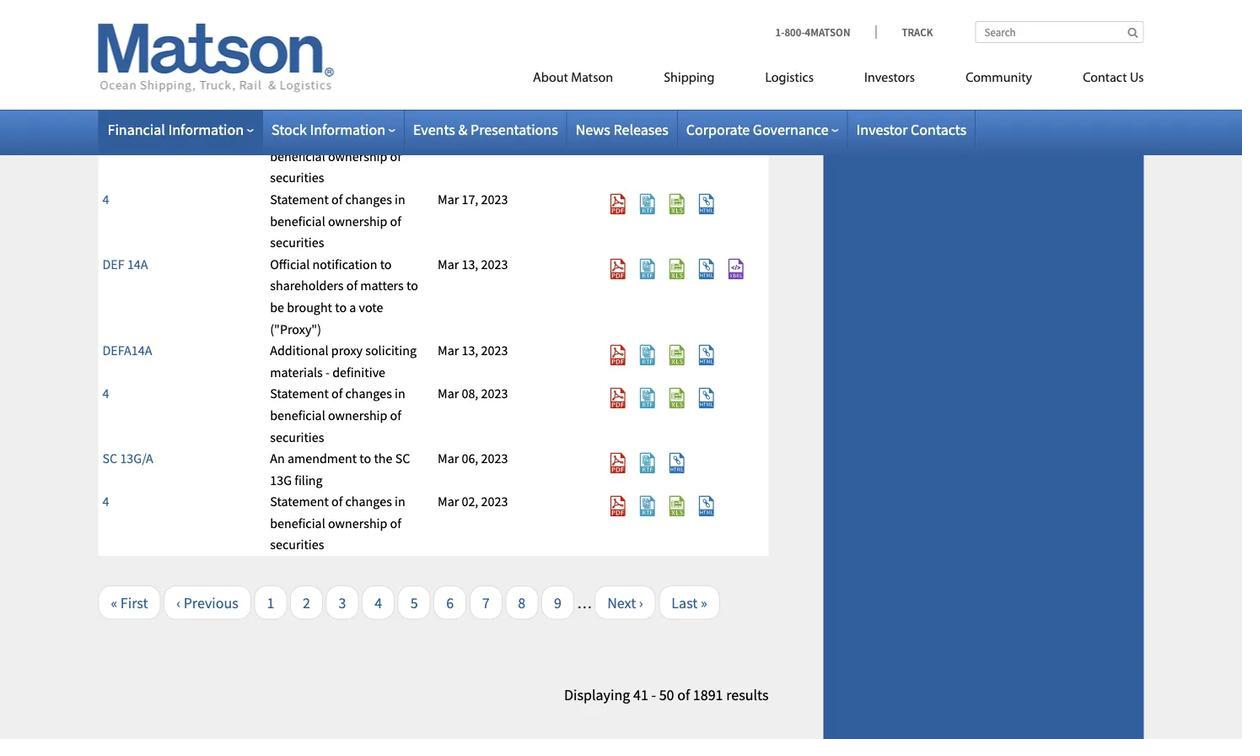 Task type: locate. For each thing, give the bounding box(es) containing it.
search image
[[1128, 27, 1139, 38]]

mar for 4 link for mar 30, 2023
[[438, 126, 459, 143]]

in up prior
[[395, 0, 406, 13]]

1 mar 13, 2023 from the top
[[438, 256, 508, 273]]

filing down restricted
[[375, 104, 404, 121]]

intended
[[270, 83, 321, 100]]

statement of changes in beneficial ownership of securities up "insiders"
[[270, 0, 406, 57]]

ownership
[[328, 18, 388, 35], [328, 148, 388, 165], [328, 212, 388, 229], [328, 407, 388, 424], [328, 515, 388, 532]]

1 statement from the top
[[270, 0, 329, 13]]

changes down definitive
[[346, 385, 392, 402]]

mar 13, 2023
[[438, 256, 508, 273], [438, 342, 508, 359]]

2 in from the top
[[395, 126, 406, 143]]

an
[[270, 450, 285, 467]]

to left the
[[360, 450, 371, 467]]

statement down stock.
[[270, 126, 329, 143]]

8
[[518, 593, 526, 612]]

1 horizontal spatial sc
[[395, 450, 410, 467]]

mar 13, 2023 down mar 17, 2023
[[438, 256, 508, 273]]

statement
[[270, 0, 329, 13], [270, 126, 329, 143], [270, 191, 329, 208], [270, 385, 329, 402], [270, 493, 329, 510]]

of up prior
[[390, 18, 402, 35]]

2023 for 4 link related to mar 17, 2023
[[481, 191, 508, 208]]

1 ownership from the top
[[328, 18, 388, 35]]

2 ownership from the top
[[328, 148, 388, 165]]

securities up "2" at the left
[[270, 536, 324, 553]]

4 for mar 08, 2023
[[103, 385, 109, 402]]

securities for mar 17, 2023
[[270, 234, 324, 251]]

4 link up def
[[103, 191, 109, 208]]

13, up 08,
[[462, 342, 479, 359]]

4 mar from the top
[[438, 342, 459, 359]]

2 changes from the top
[[346, 126, 392, 143]]

4 right 3
[[375, 593, 382, 612]]

ownership for mar 30, 2023
[[328, 148, 388, 165]]

5 ownership from the top
[[328, 515, 388, 532]]

statement up by
[[270, 0, 329, 13]]

4 link down 144 'link'
[[103, 126, 109, 143]]

13, for additional proxy soliciting materials - definitive
[[462, 342, 479, 359]]

3 statement from the top
[[270, 191, 329, 208]]

mar up mar 08, 2023
[[438, 342, 459, 359]]

materials
[[270, 364, 323, 380]]

securities up an
[[270, 428, 324, 445]]

1 horizontal spatial filing
[[375, 104, 404, 121]]

7
[[482, 593, 490, 612]]

of up the a
[[346, 277, 358, 294]]

1 mar from the top
[[438, 126, 459, 143]]

mar left 30,
[[438, 126, 459, 143]]

4 beneficial from the top
[[270, 407, 325, 424]]

13, down 17,
[[462, 256, 479, 273]]

to inside an amendment to the sc 13g filing
[[360, 450, 371, 467]]

beneficial up official
[[270, 212, 325, 229]]

beneficial up by
[[270, 18, 325, 35]]

stock information link
[[272, 120, 396, 139]]

4 securities from the top
[[270, 428, 324, 445]]

6 mar from the top
[[438, 450, 459, 467]]

1 horizontal spatial information
[[310, 120, 386, 139]]

1 vertical spatial filing
[[295, 472, 323, 488]]

2023 for mar 08, 2023's 4 link
[[481, 385, 508, 402]]

investor contacts
[[857, 120, 967, 139]]

news releases link
[[576, 120, 669, 139]]

3 beneficial from the top
[[270, 212, 325, 229]]

beneficial for mar 02, 2023
[[270, 515, 325, 532]]

investors link
[[839, 63, 941, 97]]

filing down amendment
[[295, 472, 323, 488]]

2023 right 17,
[[481, 191, 508, 208]]

news
[[576, 120, 611, 139]]

‹ previous
[[176, 593, 239, 612]]

mar for 4 link related to mar 17, 2023
[[438, 191, 459, 208]]

4 ownership from the top
[[328, 407, 388, 424]]

3 ownership from the top
[[328, 212, 388, 229]]

in left 17,
[[395, 191, 406, 208]]

4 for mar 02, 2023
[[103, 493, 109, 510]]

statement down materials
[[270, 385, 329, 402]]

matson image
[[98, 24, 335, 93]]

4 statement from the top
[[270, 385, 329, 402]]

1 horizontal spatial -
[[652, 686, 656, 705]]

statement down 13g
[[270, 493, 329, 510]]

in
[[395, 0, 406, 13], [395, 126, 406, 143], [395, 191, 406, 208], [395, 385, 406, 402], [395, 493, 406, 510]]

logistics
[[766, 71, 814, 85]]

2 mar from the top
[[438, 191, 459, 208]]

5 statement from the top
[[270, 493, 329, 510]]

2 statement from the top
[[270, 126, 329, 143]]

beneficial down materials
[[270, 407, 325, 424]]

2023 right 02,
[[481, 493, 508, 510]]

4 changes from the top
[[346, 385, 392, 402]]

in for mar 02, 2023
[[395, 493, 406, 510]]

1 13, from the top
[[462, 256, 479, 273]]

0 vertical spatial 13,
[[462, 256, 479, 273]]

stock
[[272, 120, 307, 139]]

4 in from the top
[[395, 385, 406, 402]]

4 statement of changes in beneficial ownership of securities from the top
[[270, 385, 406, 445]]

3 2023 from the top
[[481, 256, 508, 273]]

of right 50
[[678, 686, 690, 705]]

2 mar 13, 2023 from the top
[[438, 342, 508, 359]]

of up matters
[[390, 212, 402, 229]]

mar left 08,
[[438, 385, 459, 402]]

mar 02, 2023
[[438, 493, 508, 510]]

beneficial down 13g
[[270, 515, 325, 532]]

2023 for 'defa14a' link
[[481, 342, 508, 359]]

beneficial down the stock
[[270, 148, 325, 165]]

securities down the stock
[[270, 169, 324, 186]]

stock information
[[272, 120, 386, 139]]

3 statement of changes in beneficial ownership of securities from the top
[[270, 191, 406, 251]]

contact us
[[1083, 71, 1144, 85]]

securities for mar 02, 2023
[[270, 536, 324, 553]]

previous
[[184, 593, 239, 612]]

mar 06, 2023
[[438, 450, 508, 467]]

6 link
[[434, 585, 467, 620]]

top menu navigation
[[457, 63, 1144, 97]]

mar 13, 2023 for additional proxy soliciting materials - definitive
[[438, 342, 508, 359]]

2023 up mar 08, 2023
[[481, 342, 508, 359]]

governance
[[753, 120, 829, 139]]

1 vertical spatial -
[[652, 686, 656, 705]]

5 securities from the top
[[270, 536, 324, 553]]

4 down defa14a
[[103, 385, 109, 402]]

defa14a link
[[103, 342, 152, 359]]

1 vertical spatial mar 13, 2023
[[438, 342, 508, 359]]

0 vertical spatial -
[[326, 364, 330, 380]]

8 link
[[506, 585, 539, 620]]

statement of changes in beneficial ownership of securities down edgar
[[270, 126, 406, 186]]

4 for mar 30, 2023
[[103, 126, 109, 143]]

next
[[608, 593, 636, 612]]

of down definitive
[[332, 385, 343, 402]]

2 sc from the left
[[395, 450, 410, 467]]

…
[[577, 593, 592, 612]]

1 2023 from the top
[[481, 126, 508, 143]]

0 vertical spatial filing
[[375, 104, 404, 121]]

ownership up "insiders"
[[328, 18, 388, 35]]

mar
[[438, 126, 459, 143], [438, 191, 459, 208], [438, 256, 459, 273], [438, 342, 459, 359], [438, 385, 459, 402], [438, 450, 459, 467], [438, 493, 459, 510]]

securities up by
[[270, 40, 324, 57]]

4 link
[[103, 126, 109, 143], [103, 191, 109, 208], [103, 385, 109, 402], [103, 493, 109, 510], [362, 585, 395, 620]]

in for mar 08, 2023
[[395, 385, 406, 402]]

statement of changes in beneficial ownership of securities up amendment
[[270, 385, 406, 445]]

1 changes from the top
[[346, 0, 392, 13]]

mar 13, 2023 for official notification to shareholders of matters to be brought to a vote ("proxy")
[[438, 256, 508, 273]]

statement of changes in beneficial ownership of securities down an amendment to the sc 13g filing
[[270, 493, 406, 553]]

4 inside 4 link
[[375, 593, 382, 612]]

results
[[726, 686, 769, 705]]

4 link down sc 13g/a link
[[103, 493, 109, 510]]

- left 50
[[652, 686, 656, 705]]

4 down sc 13g/a link
[[103, 493, 109, 510]]

beneficial for mar 08, 2023
[[270, 407, 325, 424]]

3
[[339, 593, 346, 612]]

4 link for mar 08, 2023
[[103, 385, 109, 402]]

changes
[[346, 0, 392, 13], [346, 126, 392, 143], [346, 191, 392, 208], [346, 385, 392, 402], [346, 493, 392, 510]]

events & presentations
[[413, 120, 558, 139]]

5 changes from the top
[[346, 493, 392, 510]]

‹
[[176, 593, 181, 612]]

next ›
[[608, 593, 643, 612]]

sc left 13g/a
[[103, 450, 117, 467]]

in for mar 17, 2023
[[395, 191, 406, 208]]

4 down 144 'link'
[[103, 126, 109, 143]]

to
[[380, 256, 392, 273], [407, 277, 418, 294], [335, 299, 347, 316], [360, 450, 371, 467]]

2023 down mar 17, 2023
[[481, 256, 508, 273]]

of right sale at the left top of the page
[[349, 83, 360, 100]]

shareholders
[[270, 277, 344, 294]]

-
[[326, 364, 330, 380], [652, 686, 656, 705]]

mar left 06,
[[438, 450, 459, 467]]

sc inside an amendment to the sc 13g filing
[[395, 450, 410, 467]]

mar for 4 link for mar 02, 2023
[[438, 493, 459, 510]]

filing
[[375, 104, 404, 121], [295, 472, 323, 488]]

13g
[[270, 472, 292, 488]]

0 horizontal spatial -
[[326, 364, 330, 380]]

last » link
[[659, 585, 720, 620]]

9 link
[[542, 585, 574, 620]]

statement of changes in beneficial ownership of securities for mar 30, 2023
[[270, 126, 406, 186]]

5 link
[[398, 585, 431, 620]]

in left events
[[395, 126, 406, 143]]

statement up official
[[270, 191, 329, 208]]

in for mar 30, 2023
[[395, 126, 406, 143]]

4 up def
[[103, 191, 109, 208]]

ownership down the stock information link
[[328, 148, 388, 165]]

2 securities from the top
[[270, 169, 324, 186]]

changes down edgar
[[346, 126, 392, 143]]

information
[[168, 120, 244, 139], [310, 120, 386, 139]]

4 link for mar 02, 2023
[[103, 493, 109, 510]]

statement of changes in beneficial ownership of securities for mar 17, 2023
[[270, 191, 406, 251]]

3 changes from the top
[[346, 191, 392, 208]]

2 link
[[290, 585, 323, 620]]

sc right the
[[395, 450, 410, 467]]

2 beneficial from the top
[[270, 148, 325, 165]]

changes up notification
[[346, 191, 392, 208]]

2 2023 from the top
[[481, 191, 508, 208]]

financial
[[108, 120, 165, 139]]

2023 right 06,
[[481, 450, 508, 467]]

ownership down an amendment to the sc 13g filing
[[328, 515, 388, 532]]

mar left 02,
[[438, 493, 459, 510]]

6 2023 from the top
[[481, 450, 508, 467]]

7 mar from the top
[[438, 493, 459, 510]]

3 in from the top
[[395, 191, 406, 208]]

0 horizontal spatial sc
[[103, 450, 117, 467]]

2
[[303, 593, 310, 612]]

about
[[533, 71, 569, 85]]

1 link
[[254, 585, 287, 620]]

community
[[966, 71, 1033, 85]]

filed by "insiders" prior intended sale of restricted stock. non-edgar filing
[[270, 61, 417, 121]]

statement of changes in beneficial ownership of securities up notification
[[270, 191, 406, 251]]

1 vertical spatial 13,
[[462, 342, 479, 359]]

2 statement of changes in beneficial ownership of securities from the top
[[270, 126, 406, 186]]

2023 right 08,
[[481, 385, 508, 402]]

filing inside an amendment to the sc 13g filing
[[295, 472, 323, 488]]

5 mar from the top
[[438, 385, 459, 402]]

changes up prior
[[346, 0, 392, 13]]

4 link right 3 "link"
[[362, 585, 395, 620]]

releases
[[614, 120, 669, 139]]

0 vertical spatial mar 13, 2023
[[438, 256, 508, 273]]

2023 for sc 13g/a link
[[481, 450, 508, 467]]

5 statement of changes in beneficial ownership of securities from the top
[[270, 493, 406, 553]]

1 sc from the left
[[103, 450, 117, 467]]

0 horizontal spatial information
[[168, 120, 244, 139]]

mar left 17,
[[438, 191, 459, 208]]

4 2023 from the top
[[481, 342, 508, 359]]

in down soliciting
[[395, 385, 406, 402]]

statement of changes in beneficial ownership of securities for mar 08, 2023
[[270, 385, 406, 445]]

2 information from the left
[[310, 120, 386, 139]]

3 mar from the top
[[438, 256, 459, 273]]

sc
[[103, 450, 117, 467], [395, 450, 410, 467]]

5 2023 from the top
[[481, 385, 508, 402]]

sc 13g/a link
[[103, 450, 153, 467]]

2023 for def 14a link
[[481, 256, 508, 273]]

statement for mar 30, 2023
[[270, 126, 329, 143]]

3 securities from the top
[[270, 234, 324, 251]]

securities up official
[[270, 234, 324, 251]]

in down an amendment to the sc 13g filing
[[395, 493, 406, 510]]

30,
[[462, 126, 479, 143]]

17,
[[462, 191, 479, 208]]

- right materials
[[326, 364, 330, 380]]

of up notification
[[332, 191, 343, 208]]

2023 for 4 link for mar 02, 2023
[[481, 493, 508, 510]]

ownership up notification
[[328, 212, 388, 229]]

changes down an amendment to the sc 13g filing
[[346, 493, 392, 510]]

ownership down definitive
[[328, 407, 388, 424]]

1 information from the left
[[168, 120, 244, 139]]

mar 13, 2023 up mar 08, 2023
[[438, 342, 508, 359]]

def 14a link
[[103, 256, 148, 273]]

mar down mar 17, 2023
[[438, 256, 459, 273]]

0 horizontal spatial filing
[[295, 472, 323, 488]]

5 in from the top
[[395, 493, 406, 510]]

sale
[[324, 83, 346, 100]]

statement of changes in beneficial ownership of securities
[[270, 0, 406, 57], [270, 126, 406, 186], [270, 191, 406, 251], [270, 385, 406, 445], [270, 493, 406, 553]]

5 beneficial from the top
[[270, 515, 325, 532]]

50
[[659, 686, 675, 705]]

of down restricted
[[390, 148, 402, 165]]

7 2023 from the top
[[481, 493, 508, 510]]

None search field
[[976, 21, 1144, 43]]

2023 right 30,
[[481, 126, 508, 143]]

of
[[332, 0, 343, 13], [390, 18, 402, 35], [349, 83, 360, 100], [332, 126, 343, 143], [390, 148, 402, 165], [332, 191, 343, 208], [390, 212, 402, 229], [346, 277, 358, 294], [332, 385, 343, 402], [390, 407, 402, 424], [332, 493, 343, 510], [390, 515, 402, 532], [678, 686, 690, 705]]

about matson
[[533, 71, 613, 85]]

of up the
[[390, 407, 402, 424]]

2 13, from the top
[[462, 342, 479, 359]]

4 link down defa14a
[[103, 385, 109, 402]]



Task type: describe. For each thing, give the bounding box(es) containing it.
securities for mar 08, 2023
[[270, 428, 324, 445]]

restricted
[[363, 83, 417, 100]]

4 for mar 17, 2023
[[103, 191, 109, 208]]

matson
[[571, 71, 613, 85]]

financial information
[[108, 120, 244, 139]]

statement of changes in beneficial ownership of securities for mar 02, 2023
[[270, 493, 406, 553]]

statement for mar 08, 2023
[[270, 385, 329, 402]]

logistics link
[[740, 63, 839, 97]]

02,
[[462, 493, 479, 510]]

filing inside "filed by "insiders" prior intended sale of restricted stock. non-edgar filing"
[[375, 104, 404, 121]]

contacts
[[911, 120, 967, 139]]

ownership for mar 08, 2023
[[328, 407, 388, 424]]

sc 13g/a
[[103, 450, 153, 467]]

amendment
[[288, 450, 357, 467]]

news releases
[[576, 120, 669, 139]]

the
[[374, 450, 393, 467]]

definitive
[[333, 364, 386, 380]]

statement for mar 02, 2023
[[270, 493, 329, 510]]

2023 for 4 link for mar 30, 2023
[[481, 126, 508, 143]]

official notification to shareholders of matters to be brought to a vote ("proxy")
[[270, 256, 418, 337]]

of down edgar
[[332, 126, 343, 143]]

beneficial for mar 17, 2023
[[270, 212, 325, 229]]

investor
[[857, 120, 908, 139]]

Search search field
[[976, 21, 1144, 43]]

by
[[300, 61, 314, 78]]

additional
[[270, 342, 329, 359]]

mar for 'defa14a' link
[[438, 342, 459, 359]]

displaying 41 - 50 of 1891 results
[[564, 686, 769, 705]]

matters
[[360, 277, 404, 294]]

06,
[[462, 450, 479, 467]]

shipping link
[[639, 63, 740, 97]]

of down an amendment to the sc 13g filing
[[332, 493, 343, 510]]

1891
[[693, 686, 723, 705]]

1 securities from the top
[[270, 40, 324, 57]]

4 link for mar 17, 2023
[[103, 191, 109, 208]]

to left the a
[[335, 299, 347, 316]]

to up matters
[[380, 256, 392, 273]]

of up "insiders"
[[332, 0, 343, 13]]

- inside additional proxy soliciting materials - definitive
[[326, 364, 330, 380]]

a
[[350, 299, 356, 316]]

vote
[[359, 299, 383, 316]]

1-
[[776, 25, 785, 39]]

7 link
[[470, 585, 503, 620]]

of inside "filed by "insiders" prior intended sale of restricted stock. non-edgar filing"
[[349, 83, 360, 100]]

changes for mar 30, 2023
[[346, 126, 392, 143]]

filed
[[270, 61, 298, 78]]

edgar
[[334, 104, 373, 121]]

defa14a
[[103, 342, 152, 359]]

changes for mar 17, 2023
[[346, 191, 392, 208]]

def
[[103, 256, 125, 273]]

mar 08, 2023
[[438, 385, 508, 402]]

beneficial for mar 30, 2023
[[270, 148, 325, 165]]

proxy
[[331, 342, 363, 359]]

last »
[[672, 593, 708, 612]]

changes for mar 02, 2023
[[346, 493, 392, 510]]

non-
[[306, 104, 334, 121]]

41
[[634, 686, 649, 705]]

about matson link
[[508, 63, 639, 97]]

1 statement of changes in beneficial ownership of securities from the top
[[270, 0, 406, 57]]

1
[[267, 593, 275, 612]]

of down the
[[390, 515, 402, 532]]

1-800-4matson
[[776, 25, 851, 39]]

1-800-4matson link
[[776, 25, 876, 39]]

track
[[902, 25, 933, 39]]

information for financial information
[[168, 120, 244, 139]]

« first
[[111, 593, 148, 612]]

144
[[103, 61, 123, 78]]

community link
[[941, 63, 1058, 97]]

soliciting
[[365, 342, 417, 359]]

"insiders"
[[317, 61, 373, 78]]

08,
[[462, 385, 479, 402]]

mar for def 14a link
[[438, 256, 459, 273]]

1 in from the top
[[395, 0, 406, 13]]

800-
[[785, 25, 805, 39]]

4matson
[[805, 25, 851, 39]]

mar 17, 2023
[[438, 191, 508, 208]]

changes for mar 08, 2023
[[346, 385, 392, 402]]

an amendment to the sc 13g filing
[[270, 450, 410, 488]]

13g/a
[[120, 450, 153, 467]]

shipping
[[664, 71, 715, 85]]

&
[[458, 120, 468, 139]]

additional proxy soliciting materials - definitive
[[270, 342, 417, 380]]

ownership for mar 17, 2023
[[328, 212, 388, 229]]

9
[[554, 593, 562, 612]]

5
[[411, 593, 418, 612]]

ownership for mar 02, 2023
[[328, 515, 388, 532]]

displaying
[[564, 686, 631, 705]]

financial information link
[[108, 120, 254, 139]]

to right matters
[[407, 277, 418, 294]]

corporate
[[687, 120, 750, 139]]

next › link
[[595, 585, 656, 620]]

last
[[672, 593, 698, 612]]

("proxy")
[[270, 320, 321, 337]]

mar for mar 08, 2023's 4 link
[[438, 385, 459, 402]]

›
[[639, 593, 643, 612]]

securities for mar 30, 2023
[[270, 169, 324, 186]]

official
[[270, 256, 310, 273]]

investors
[[865, 71, 915, 85]]

13, for official notification to shareholders of matters to be brought to a vote ("proxy")
[[462, 256, 479, 273]]

contact us link
[[1058, 63, 1144, 97]]

corporate governance
[[687, 120, 829, 139]]

be
[[270, 299, 284, 316]]

1 beneficial from the top
[[270, 18, 325, 35]]

corporate governance link
[[687, 120, 839, 139]]

mar for sc 13g/a link
[[438, 450, 459, 467]]

notification
[[313, 256, 378, 273]]

4 link for mar 30, 2023
[[103, 126, 109, 143]]

information for stock information
[[310, 120, 386, 139]]

contact
[[1083, 71, 1128, 85]]

‹ previous link
[[164, 585, 251, 620]]

«
[[111, 593, 117, 612]]

6
[[446, 593, 454, 612]]

of inside official notification to shareholders of matters to be brought to a vote ("proxy")
[[346, 277, 358, 294]]

statement for mar 17, 2023
[[270, 191, 329, 208]]

presentations
[[471, 120, 558, 139]]

brought
[[287, 299, 332, 316]]

prior
[[375, 61, 403, 78]]

events
[[413, 120, 455, 139]]



Task type: vqa. For each thing, say whether or not it's contained in the screenshot.
7th 2023 from the bottom
yes



